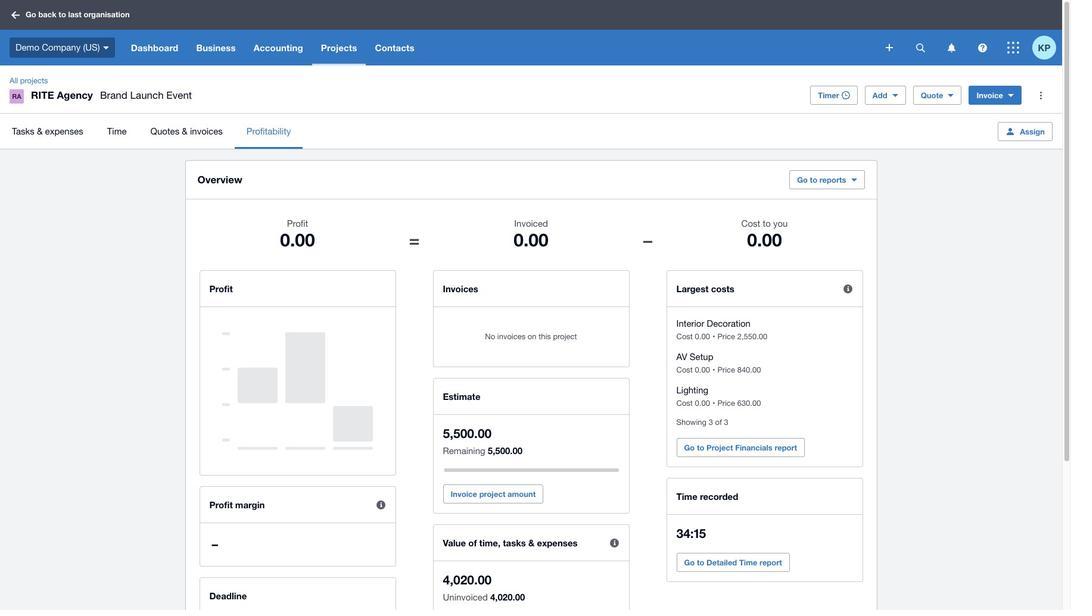 Task type: describe. For each thing, give the bounding box(es) containing it.
kp button
[[1032, 30, 1062, 66]]

cost inside av setup cost 0.00 • price 840.00
[[676, 366, 693, 375]]

time recorded
[[676, 491, 738, 502]]

rite
[[31, 89, 54, 101]]

quote button
[[913, 86, 962, 105]]

lighting
[[676, 385, 708, 396]]

uninvoiced
[[443, 593, 488, 603]]

invoice button
[[969, 86, 1022, 105]]

1 vertical spatial svg image
[[886, 44, 893, 51]]

this
[[539, 332, 551, 341]]

no
[[485, 332, 495, 341]]

(us)
[[83, 42, 100, 52]]

no profit information available image
[[222, 319, 373, 463]]

to left last
[[59, 10, 66, 19]]

profit for 0.00
[[287, 219, 308, 229]]

report for go to project financials report
[[775, 443, 797, 453]]

go to detailed time report button
[[676, 553, 790, 573]]

cost inside lighting cost 0.00 • price 630.00
[[676, 399, 693, 408]]

go to project financials report button
[[676, 438, 805, 458]]

brand launch event
[[100, 89, 192, 101]]

& for tasks
[[37, 126, 43, 136]]

last
[[68, 10, 82, 19]]

to for financials
[[697, 443, 704, 453]]

dashboard link
[[122, 30, 187, 66]]

svg image up 'invoice' popup button
[[978, 43, 987, 52]]

tasks & expenses link
[[0, 114, 95, 149]]

svg image inside go back to last organisation link
[[11, 11, 20, 19]]

banner containing kp
[[0, 0, 1062, 66]]

financials
[[735, 443, 773, 453]]

price for setup
[[718, 366, 735, 375]]

go for go to detailed time report
[[684, 558, 695, 568]]

event
[[166, 89, 192, 101]]

largest costs
[[676, 284, 734, 294]]

remaining
[[443, 446, 485, 456]]

projects button
[[312, 30, 366, 66]]

=
[[409, 229, 420, 251]]

• for setup
[[712, 366, 715, 375]]

value of time, tasks & expenses
[[443, 538, 578, 549]]

av setup cost 0.00 • price 840.00
[[676, 352, 761, 375]]

demo
[[15, 42, 39, 52]]

quote
[[921, 91, 943, 100]]

go to reports button
[[789, 170, 865, 189]]

& for quotes
[[182, 126, 188, 136]]

0 vertical spatial 5,500.00
[[443, 427, 492, 441]]

project
[[707, 443, 733, 453]]

accounting
[[254, 42, 303, 53]]

value
[[443, 538, 466, 549]]

to inside popup button
[[810, 175, 817, 185]]

agency
[[57, 89, 93, 101]]

recorded
[[700, 491, 738, 502]]

2,550.00
[[737, 332, 767, 341]]

to for 0.00
[[763, 219, 771, 229]]

price for decoration
[[718, 332, 735, 341]]

quotes
[[150, 126, 179, 136]]

4,020.00 uninvoiced 4,020.00
[[443, 573, 525, 603]]

add button
[[865, 86, 906, 105]]

more options image
[[1029, 83, 1053, 107]]

interior decoration cost 0.00 • price 2,550.00
[[676, 319, 767, 341]]

demo company (us)
[[15, 42, 100, 52]]

price inside lighting cost 0.00 • price 630.00
[[718, 399, 735, 408]]

profit 0.00
[[280, 219, 315, 251]]

–
[[212, 537, 218, 552]]

tasks & expenses
[[12, 126, 83, 136]]

brand
[[100, 89, 127, 101]]

invoiced
[[514, 219, 548, 229]]

840.00
[[737, 366, 761, 375]]

estimate
[[443, 391, 480, 402]]

svg image up the quote popup button
[[948, 43, 955, 52]]

quotes & invoices
[[150, 126, 223, 136]]

amount
[[508, 490, 536, 499]]

assign
[[1020, 127, 1045, 136]]

lighting cost 0.00 • price 630.00
[[676, 385, 761, 408]]

showing 3 of 3
[[676, 418, 728, 427]]

1 3 from the left
[[709, 418, 713, 427]]

profitability
[[246, 126, 291, 136]]

company
[[42, 42, 81, 52]]

2 horizontal spatial &
[[528, 538, 535, 549]]

more info image for value of time, tasks & expenses
[[603, 531, 626, 555]]

av
[[676, 352, 687, 362]]

profitability link
[[235, 114, 303, 149]]

largest
[[676, 284, 709, 294]]

on
[[528, 332, 536, 341]]

go to project financials report
[[684, 443, 797, 453]]

detailed
[[707, 558, 737, 568]]

tasks
[[12, 126, 34, 136]]

dashboard
[[131, 42, 178, 53]]

svg image inside 'demo company (us)' popup button
[[103, 46, 109, 49]]

more info image for largest costs
[[836, 277, 860, 301]]

1 horizontal spatial project
[[553, 332, 577, 341]]

back
[[38, 10, 56, 19]]

all projects
[[10, 76, 48, 85]]

more info image
[[369, 493, 393, 517]]

0.00 inside av setup cost 0.00 • price 840.00
[[695, 366, 710, 375]]

deadline
[[209, 591, 247, 602]]

launch
[[130, 89, 164, 101]]



Task type: locate. For each thing, give the bounding box(es) containing it.
profit margin
[[209, 500, 265, 511]]

invoice project amount button
[[443, 485, 543, 504]]

4,020.00 right uninvoiced
[[490, 592, 525, 603]]

project
[[553, 332, 577, 341], [479, 490, 505, 499]]

to inside 'button'
[[697, 443, 704, 453]]

of
[[715, 418, 722, 427], [468, 538, 477, 549]]

time down brand
[[107, 126, 127, 136]]

• inside interior decoration cost 0.00 • price 2,550.00
[[712, 332, 715, 341]]

0 horizontal spatial &
[[37, 126, 43, 136]]

invoices inside quotes & invoices link
[[190, 126, 223, 136]]

time right the "detailed"
[[739, 558, 757, 568]]

cost to you 0.00
[[741, 219, 788, 251]]

time left recorded
[[676, 491, 697, 502]]

go for go to project financials report
[[684, 443, 695, 453]]

0.00 inside cost to you 0.00
[[747, 229, 782, 251]]

contacts
[[375, 42, 414, 53]]

invoice project amount
[[451, 490, 536, 499]]

more info image
[[836, 277, 860, 301], [603, 531, 626, 555]]

overview
[[197, 173, 242, 186]]

business button
[[187, 30, 245, 66]]

1 vertical spatial of
[[468, 538, 477, 549]]

of left time, at left
[[468, 538, 477, 549]]

cost inside interior decoration cost 0.00 • price 2,550.00
[[676, 332, 693, 341]]

1 horizontal spatial of
[[715, 418, 722, 427]]

invoice inside button
[[451, 490, 477, 499]]

1 • from the top
[[712, 332, 715, 341]]

business
[[196, 42, 236, 53]]

to inside button
[[697, 558, 704, 568]]

go to detailed time report
[[684, 558, 782, 568]]

1 horizontal spatial svg image
[[886, 44, 893, 51]]

0 vertical spatial time
[[107, 126, 127, 136]]

go inside popup button
[[797, 175, 808, 185]]

project left amount
[[479, 490, 505, 499]]

assign button
[[998, 122, 1053, 141]]

5,500.00 up remaining
[[443, 427, 492, 441]]

go inside 'button'
[[684, 443, 695, 453]]

time inside button
[[739, 558, 757, 568]]

0.00 inside interior decoration cost 0.00 • price 2,550.00
[[695, 332, 710, 341]]

banner
[[0, 0, 1062, 66]]

quotes & invoices link
[[139, 114, 235, 149]]

0 horizontal spatial of
[[468, 538, 477, 549]]

1 vertical spatial invoices
[[497, 332, 526, 341]]

1 horizontal spatial expenses
[[537, 538, 578, 549]]

1 horizontal spatial invoices
[[497, 332, 526, 341]]

no invoices on this project
[[485, 332, 577, 341]]

• for decoration
[[712, 332, 715, 341]]

svg image right (us)
[[103, 46, 109, 49]]

0 horizontal spatial invoices
[[190, 126, 223, 136]]

0.00
[[280, 229, 315, 251], [514, 229, 549, 251], [747, 229, 782, 251], [695, 332, 710, 341], [695, 366, 710, 375], [695, 399, 710, 408]]

invoice down remaining
[[451, 490, 477, 499]]

rite agency
[[31, 89, 93, 101]]

time link
[[95, 114, 139, 149]]

time for time recorded
[[676, 491, 697, 502]]

0 vertical spatial invoices
[[190, 126, 223, 136]]

tasks
[[503, 538, 526, 549]]

decoration
[[707, 319, 751, 329]]

0 horizontal spatial project
[[479, 490, 505, 499]]

contacts button
[[366, 30, 423, 66]]

invoices
[[190, 126, 223, 136], [497, 332, 526, 341]]

5,500.00 remaining 5,500.00
[[443, 427, 523, 456]]

• down setup
[[712, 366, 715, 375]]

go down showing
[[684, 443, 695, 453]]

• up showing 3 of 3
[[712, 399, 715, 408]]

to left reports
[[810, 175, 817, 185]]

time,
[[479, 538, 501, 549]]

0.00 inside lighting cost 0.00 • price 630.00
[[695, 399, 710, 408]]

price left 840.00
[[718, 366, 735, 375]]

profit inside profit 0.00
[[287, 219, 308, 229]]

0 vertical spatial of
[[715, 418, 722, 427]]

to left the "detailed"
[[697, 558, 704, 568]]

to inside cost to you 0.00
[[763, 219, 771, 229]]

projects
[[321, 42, 357, 53]]

price
[[718, 332, 735, 341], [718, 366, 735, 375], [718, 399, 735, 408]]

time for time
[[107, 126, 127, 136]]

1 vertical spatial price
[[718, 366, 735, 375]]

630.00
[[737, 399, 761, 408]]

invoice for invoice
[[977, 91, 1003, 100]]

0 vertical spatial report
[[775, 443, 797, 453]]

svg image
[[1007, 42, 1019, 54], [916, 43, 925, 52], [948, 43, 955, 52], [978, 43, 987, 52], [103, 46, 109, 49]]

svg image left kp on the top right of the page
[[1007, 42, 1019, 54]]

report for go to detailed time report
[[760, 558, 782, 568]]

svg image left back
[[11, 11, 20, 19]]

to left you
[[763, 219, 771, 229]]

1 horizontal spatial invoice
[[977, 91, 1003, 100]]

invoiced 0.00
[[514, 219, 549, 251]]

ra
[[12, 92, 21, 100]]

3 right showing
[[709, 418, 713, 427]]

1 vertical spatial report
[[760, 558, 782, 568]]

1 price from the top
[[718, 332, 735, 341]]

timer button
[[810, 86, 858, 105]]

price inside interior decoration cost 0.00 • price 2,550.00
[[718, 332, 735, 341]]

to
[[59, 10, 66, 19], [810, 175, 817, 185], [763, 219, 771, 229], [697, 443, 704, 453], [697, 558, 704, 568]]

showing
[[676, 418, 707, 427]]

1 horizontal spatial 3
[[724, 418, 728, 427]]

to for time
[[697, 558, 704, 568]]

cost inside cost to you 0.00
[[741, 219, 760, 229]]

0 vertical spatial invoice
[[977, 91, 1003, 100]]

& right quotes
[[182, 126, 188, 136]]

0 vertical spatial more info image
[[836, 277, 860, 301]]

go back to last organisation
[[26, 10, 130, 19]]

you
[[773, 219, 788, 229]]

2 vertical spatial profit
[[209, 500, 233, 511]]

4,020.00 up uninvoiced
[[443, 573, 492, 588]]

invoice
[[977, 91, 1003, 100], [451, 490, 477, 499]]

1 vertical spatial profit
[[209, 284, 233, 294]]

timer
[[818, 91, 839, 100]]

price inside av setup cost 0.00 • price 840.00
[[718, 366, 735, 375]]

2 price from the top
[[718, 366, 735, 375]]

&
[[37, 126, 43, 136], [182, 126, 188, 136], [528, 538, 535, 549]]

1 vertical spatial invoice
[[451, 490, 477, 499]]

0 vertical spatial price
[[718, 332, 735, 341]]

report inside 'button'
[[775, 443, 797, 453]]

interior
[[676, 319, 704, 329]]

1 vertical spatial 4,020.00
[[490, 592, 525, 603]]

expenses down rite agency
[[45, 126, 83, 136]]

0 horizontal spatial 3
[[709, 418, 713, 427]]

2 horizontal spatial time
[[739, 558, 757, 568]]

34:15
[[676, 527, 706, 542]]

invoices
[[443, 284, 478, 294]]

0 horizontal spatial invoice
[[451, 490, 477, 499]]

invoice inside popup button
[[977, 91, 1003, 100]]

3
[[709, 418, 713, 427], [724, 418, 728, 427]]

kp
[[1038, 42, 1051, 53]]

2 • from the top
[[712, 366, 715, 375]]

report
[[775, 443, 797, 453], [760, 558, 782, 568]]

organisation
[[84, 10, 130, 19]]

accounting button
[[245, 30, 312, 66]]

invoice for invoice project amount
[[451, 490, 477, 499]]

expenses right tasks
[[537, 538, 578, 549]]

profit for margin
[[209, 500, 233, 511]]

1 vertical spatial •
[[712, 366, 715, 375]]

setup
[[690, 352, 713, 362]]

all
[[10, 76, 18, 85]]

cost down interior
[[676, 332, 693, 341]]

3 up the project in the bottom right of the page
[[724, 418, 728, 427]]

price left the 630.00
[[718, 399, 735, 408]]

add
[[873, 91, 887, 100]]

& right tasks
[[528, 538, 535, 549]]

• inside lighting cost 0.00 • price 630.00
[[712, 399, 715, 408]]

1 vertical spatial 5,500.00
[[488, 446, 523, 456]]

invoice up assign button on the right top of the page
[[977, 91, 1003, 100]]

3 • from the top
[[712, 399, 715, 408]]

−
[[643, 229, 653, 251]]

project inside button
[[479, 490, 505, 499]]

go for go to reports
[[797, 175, 808, 185]]

go left reports
[[797, 175, 808, 185]]

go down 34:15
[[684, 558, 695, 568]]

go for go back to last organisation
[[26, 10, 36, 19]]

cost down av
[[676, 366, 693, 375]]

projects
[[20, 76, 48, 85]]

to left the project in the bottom right of the page
[[697, 443, 704, 453]]

svg image
[[11, 11, 20, 19], [886, 44, 893, 51]]

& right "tasks"
[[37, 126, 43, 136]]

1 vertical spatial more info image
[[603, 531, 626, 555]]

invoices right quotes
[[190, 126, 223, 136]]

3 price from the top
[[718, 399, 735, 408]]

time
[[107, 126, 127, 136], [676, 491, 697, 502], [739, 558, 757, 568]]

0 vertical spatial profit
[[287, 219, 308, 229]]

go left back
[[26, 10, 36, 19]]

4,020.00
[[443, 573, 492, 588], [490, 592, 525, 603]]

0 horizontal spatial expenses
[[45, 126, 83, 136]]

0 vertical spatial expenses
[[45, 126, 83, 136]]

1 horizontal spatial time
[[676, 491, 697, 502]]

cost left you
[[741, 219, 760, 229]]

2 3 from the left
[[724, 418, 728, 427]]

• inside av setup cost 0.00 • price 840.00
[[712, 366, 715, 375]]

svg image up add popup button
[[886, 44, 893, 51]]

price down 'decoration'
[[718, 332, 735, 341]]

0 vertical spatial •
[[712, 332, 715, 341]]

reports
[[820, 175, 846, 185]]

• down 'decoration'
[[712, 332, 715, 341]]

report right the "detailed"
[[760, 558, 782, 568]]

margin
[[235, 500, 265, 511]]

go back to last organisation link
[[7, 4, 137, 25]]

0 vertical spatial 4,020.00
[[443, 573, 492, 588]]

cost
[[741, 219, 760, 229], [676, 332, 693, 341], [676, 366, 693, 375], [676, 399, 693, 408]]

cost down lighting
[[676, 399, 693, 408]]

go inside button
[[684, 558, 695, 568]]

1 vertical spatial project
[[479, 490, 505, 499]]

0 horizontal spatial time
[[107, 126, 127, 136]]

5,500.00 right remaining
[[488, 446, 523, 456]]

svg image up quote
[[916, 43, 925, 52]]

0 vertical spatial project
[[553, 332, 577, 341]]

demo company (us) button
[[0, 30, 122, 66]]

1 vertical spatial time
[[676, 491, 697, 502]]

1 vertical spatial expenses
[[537, 538, 578, 549]]

•
[[712, 332, 715, 341], [712, 366, 715, 375], [712, 399, 715, 408]]

2 vertical spatial price
[[718, 399, 735, 408]]

report right financials on the right of page
[[775, 443, 797, 453]]

go
[[26, 10, 36, 19], [797, 175, 808, 185], [684, 443, 695, 453], [684, 558, 695, 568]]

0 horizontal spatial more info image
[[603, 531, 626, 555]]

all projects link
[[5, 75, 53, 87]]

report inside button
[[760, 558, 782, 568]]

0 horizontal spatial svg image
[[11, 11, 20, 19]]

invoices left 'on'
[[497, 332, 526, 341]]

2 vertical spatial time
[[739, 558, 757, 568]]

0 vertical spatial svg image
[[11, 11, 20, 19]]

project right the this
[[553, 332, 577, 341]]

2 vertical spatial •
[[712, 399, 715, 408]]

1 horizontal spatial more info image
[[836, 277, 860, 301]]

1 horizontal spatial &
[[182, 126, 188, 136]]

of up the project in the bottom right of the page
[[715, 418, 722, 427]]



Task type: vqa. For each thing, say whether or not it's contained in the screenshot.
back
yes



